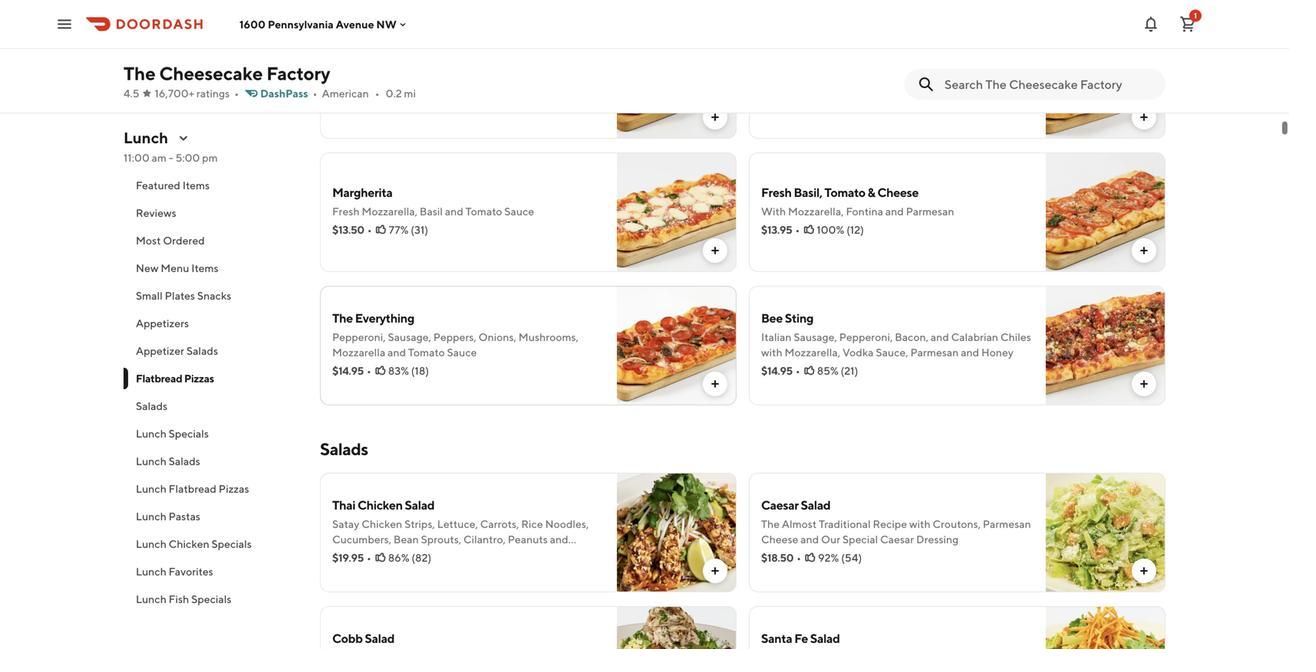 Task type: locate. For each thing, give the bounding box(es) containing it.
dressing
[[916, 534, 959, 546]]

caesar up almost
[[761, 498, 799, 513]]

0 vertical spatial pizzas
[[184, 373, 214, 385]]

sauce,
[[876, 346, 908, 359]]

the everything pepperoni, sausage, peppers, onions, mushrooms, mozzarella and tomato sauce
[[332, 311, 579, 359]]

1 pepperoni, from the left
[[332, 331, 386, 344]]

mozzarella, up 85% on the right
[[785, 346, 840, 359]]

with inside thai chicken salad satay chicken strips, lettuce, carrots, rice noodles, cucumbers, bean sprouts, cilantro, peanuts and sesame seeds tossed with thai vinaigrette
[[440, 549, 461, 562]]

and inside the everything pepperoni, sausage, peppers, onions, mushrooms, mozzarella and tomato sauce
[[388, 346, 406, 359]]

1 horizontal spatial thai
[[463, 549, 484, 562]]

1 horizontal spatial sausage,
[[794, 331, 837, 344]]

0 vertical spatial parmesan
[[906, 205, 954, 218]]

Item Search search field
[[945, 76, 1153, 93]]

2 $14.95 • from the left
[[761, 365, 800, 378]]

pizzas down lunch salads button at the left
[[219, 483, 249, 496]]

$13.95 • for 100% (12)
[[761, 224, 800, 236]]

specials down lunch favorites button
[[191, 594, 231, 606]]

0 horizontal spatial with
[[440, 549, 461, 562]]

$19.95
[[332, 552, 364, 565]]

bacon,
[[895, 331, 928, 344]]

1 horizontal spatial with
[[761, 346, 782, 359]]

1 horizontal spatial $14.95
[[761, 365, 793, 378]]

• for 94% (54)
[[366, 82, 371, 95]]

0 vertical spatial items
[[183, 179, 210, 192]]

0 horizontal spatial $13.95 •
[[332, 82, 371, 95]]

caesar down recipe at the right of page
[[880, 534, 914, 546]]

lunch left "fish"
[[136, 594, 166, 606]]

2 vertical spatial the
[[761, 518, 780, 531]]

specials inside lunch fish specials 'button'
[[191, 594, 231, 606]]

cobb salad image
[[617, 607, 737, 650]]

1 horizontal spatial cheese
[[877, 185, 919, 200]]

lunch left favorites
[[136, 566, 166, 579]]

lunch inside button
[[136, 455, 166, 468]]

$14.95 • left 83%
[[332, 365, 371, 378]]

1 vertical spatial chicken
[[362, 518, 402, 531]]

flatbread up "pastas"
[[169, 483, 216, 496]]

$14.95 down italian in the right bottom of the page
[[761, 365, 793, 378]]

parmesan right 'fontina'
[[906, 205, 954, 218]]

open menu image
[[55, 15, 74, 33]]

0 vertical spatial specials
[[169, 428, 209, 440]]

specials inside lunch chicken specials button
[[211, 538, 252, 551]]

with down italian in the right bottom of the page
[[761, 346, 782, 359]]

$13.95 •
[[332, 82, 371, 95], [761, 224, 800, 236]]

the left everything
[[332, 311, 353, 326]]

pizzas inside button
[[219, 483, 249, 496]]

cheese right &
[[877, 185, 919, 200]]

$14.95 left 83%
[[332, 365, 364, 378]]

1 horizontal spatial pepperoni,
[[839, 331, 893, 344]]

lunch left "pastas"
[[136, 511, 166, 523]]

1 vertical spatial specials
[[211, 538, 252, 551]]

pepperoni, down everything
[[332, 331, 386, 344]]

the left almost
[[761, 518, 780, 531]]

parmesan inside fresh basil, tomato & cheese with mozzarella, fontina and parmesan
[[906, 205, 954, 218]]

mozzarella inside the everything pepperoni, sausage, peppers, onions, mushrooms, mozzarella and tomato sauce
[[332, 346, 385, 359]]

sesame
[[332, 549, 370, 562]]

1 vertical spatial $13.95
[[761, 224, 792, 236]]

1600 pennsylvania avenue nw
[[239, 18, 397, 31]]

pizzas down appetizer salads button at the bottom of page
[[184, 373, 214, 385]]

16,700+ ratings •
[[155, 87, 239, 100]]

2 add item to cart image from the left
[[1138, 111, 1150, 124]]

mozzarella, down basil,
[[788, 205, 844, 218]]

2 vertical spatial parmesan
[[983, 518, 1031, 531]]

94%
[[388, 82, 409, 95]]

lunch for lunch
[[124, 129, 168, 147]]

avenue
[[336, 18, 374, 31]]

0 vertical spatial flatbread
[[136, 373, 182, 385]]

tomato inside fresh basil, tomato & cheese with mozzarella, fontina and parmesan
[[824, 185, 865, 200]]

salads up lunch flatbread pizzas
[[169, 455, 200, 468]]

cheese image
[[1046, 19, 1166, 139]]

menu
[[161, 262, 189, 275]]

lunch for lunch flatbread pizzas
[[136, 483, 166, 496]]

pepperoni, inside bee sting italian sausage, pepperoni, bacon, and calabrian chiles with mozzarella, vodka sauce, parmesan and honey
[[839, 331, 893, 344]]

parmesan right the croutons,
[[983, 518, 1031, 531]]

with inside "caesar salad the almost traditional recipe with croutons, parmesan cheese and our special caesar dressing"
[[909, 518, 931, 531]]

and
[[816, 72, 835, 84], [445, 205, 463, 218], [885, 205, 904, 218], [931, 331, 949, 344], [388, 346, 406, 359], [961, 346, 979, 359], [550, 534, 568, 546], [801, 534, 819, 546]]

2 pepperoni, from the left
[[839, 331, 893, 344]]

everything
[[355, 311, 414, 326]]

items inside button
[[191, 262, 218, 275]]

lunch up lunch salads
[[136, 428, 166, 440]]

0 horizontal spatial mozzarella
[[332, 346, 385, 359]]

chicken for salad
[[358, 498, 403, 513]]

1 sausage, from the left
[[388, 331, 431, 344]]

(54) right the 94%
[[411, 82, 432, 95]]

pizzas
[[184, 373, 214, 385], [219, 483, 249, 496]]

$13.95 for 100%
[[761, 224, 792, 236]]

1 vertical spatial flatbread
[[169, 483, 216, 496]]

1 horizontal spatial $13.95
[[761, 224, 792, 236]]

1 vertical spatial parmesan
[[910, 346, 959, 359]]

featured items button
[[124, 172, 302, 200]]

1 horizontal spatial sauce
[[504, 205, 534, 218]]

0 vertical spatial the
[[124, 63, 156, 84]]

0 horizontal spatial $13.95
[[332, 82, 363, 95]]

american
[[322, 87, 369, 100]]

lunch specials
[[136, 428, 209, 440]]

mozzarella, up 77%
[[362, 205, 417, 218]]

the up 4.5
[[124, 63, 156, 84]]

fresh up $13.50
[[332, 205, 360, 218]]

lunch fish specials
[[136, 594, 231, 606]]

1
[[1194, 11, 1197, 20]]

salad inside "caesar salad the almost traditional recipe with croutons, parmesan cheese and our special caesar dressing"
[[801, 498, 831, 513]]

salads down appetizers button
[[186, 345, 218, 358]]

1 vertical spatial cheese
[[761, 534, 798, 546]]

croutons,
[[933, 518, 981, 531]]

small plates snacks
[[136, 290, 231, 302]]

nw
[[376, 18, 397, 31]]

specials up lunch salads
[[169, 428, 209, 440]]

0 horizontal spatial sausage,
[[388, 331, 431, 344]]

1 vertical spatial pizzas
[[219, 483, 249, 496]]

sausage,
[[388, 331, 431, 344], [794, 331, 837, 344]]

(54)
[[411, 82, 432, 95], [841, 552, 862, 565]]

$14.95 for the
[[332, 365, 364, 378]]

appetizer salads
[[136, 345, 218, 358]]

sausage, down everything
[[388, 331, 431, 344]]

lunch down lunch specials in the left bottom of the page
[[136, 455, 166, 468]]

specials down lunch pastas button
[[211, 538, 252, 551]]

&
[[868, 185, 875, 200]]

add item to cart image for peppers,
[[709, 378, 721, 391]]

$13.95 • down with
[[761, 224, 800, 236]]

with down sprouts,
[[440, 549, 461, 562]]

fish
[[169, 594, 189, 606]]

fontina
[[846, 205, 883, 218]]

items inside "button"
[[183, 179, 210, 192]]

1 horizontal spatial the
[[332, 311, 353, 326]]

thai
[[332, 498, 355, 513], [463, 549, 484, 562]]

chicken
[[358, 498, 403, 513], [362, 518, 402, 531], [169, 538, 209, 551]]

0 horizontal spatial fresh
[[332, 205, 360, 218]]

2 horizontal spatial the
[[761, 518, 780, 531]]

1 vertical spatial $13.95 •
[[761, 224, 800, 236]]

4.5
[[124, 87, 139, 100]]

reviews button
[[124, 200, 302, 227]]

1 horizontal spatial add item to cart image
[[1138, 111, 1150, 124]]

0 vertical spatial fresh
[[761, 185, 792, 200]]

mozzarella,
[[362, 205, 417, 218], [788, 205, 844, 218], [785, 346, 840, 359]]

with
[[761, 346, 782, 359], [909, 518, 931, 531], [440, 549, 461, 562]]

parmesan inside "caesar salad the almost traditional recipe with croutons, parmesan cheese and our special caesar dressing"
[[983, 518, 1031, 531]]

1 horizontal spatial (54)
[[841, 552, 862, 565]]

2 vertical spatial specials
[[191, 594, 231, 606]]

1 vertical spatial with
[[909, 518, 931, 531]]

the inside the everything pepperoni, sausage, peppers, onions, mushrooms, mozzarella and tomato sauce
[[332, 311, 353, 326]]

lunch down the lunch pastas
[[136, 538, 166, 551]]

1 vertical spatial caesar
[[880, 534, 914, 546]]

carrots,
[[480, 518, 519, 531]]

1 horizontal spatial caesar
[[880, 534, 914, 546]]

thai chicken salad satay chicken strips, lettuce, carrots, rice noodles, cucumbers, bean sprouts, cilantro, peanuts and sesame seeds tossed with thai vinaigrette
[[332, 498, 589, 562]]

2 vertical spatial sauce
[[447, 346, 477, 359]]

0 vertical spatial chicken
[[358, 498, 403, 513]]

1 $14.95 from the left
[[332, 365, 364, 378]]

pepperoni image
[[617, 19, 737, 139]]

mi
[[404, 87, 416, 100]]

strips,
[[404, 518, 435, 531]]

lunch for lunch specials
[[136, 428, 166, 440]]

0 vertical spatial $13.95
[[332, 82, 363, 95]]

and inside margherita fresh mozzarella, basil and tomato sauce
[[445, 205, 463, 218]]

1 vertical spatial fresh
[[332, 205, 360, 218]]

add item to cart image
[[709, 245, 721, 257], [1138, 245, 1150, 257], [709, 378, 721, 391], [1138, 378, 1150, 391], [709, 566, 721, 578], [1138, 566, 1150, 578]]

lunch inside 'button'
[[136, 594, 166, 606]]

1 horizontal spatial $13.95 •
[[761, 224, 800, 236]]

specials
[[169, 428, 209, 440], [211, 538, 252, 551], [191, 594, 231, 606]]

items down most ordered button
[[191, 262, 218, 275]]

flatbread
[[136, 373, 182, 385], [169, 483, 216, 496]]

sauce inside the everything pepperoni, sausage, peppers, onions, mushrooms, mozzarella and tomato sauce
[[447, 346, 477, 359]]

1600 pennsylvania avenue nw button
[[239, 18, 409, 31]]

2 vertical spatial chicken
[[169, 538, 209, 551]]

seeds
[[372, 549, 402, 562]]

1 horizontal spatial pizzas
[[219, 483, 249, 496]]

0 vertical spatial caesar
[[761, 498, 799, 513]]

$14.95
[[332, 365, 364, 378], [761, 365, 793, 378]]

2 horizontal spatial with
[[909, 518, 931, 531]]

fresh inside margherita fresh mozzarella, basil and tomato sauce
[[332, 205, 360, 218]]

sausage, inside bee sting italian sausage, pepperoni, bacon, and calabrian chiles with mozzarella, vodka sauce, parmesan and honey
[[794, 331, 837, 344]]

pm
[[202, 152, 218, 164]]

sauce inside margherita fresh mozzarella, basil and tomato sauce
[[504, 205, 534, 218]]

specials for chicken
[[211, 538, 252, 551]]

new menu items
[[136, 262, 218, 275]]

lunch for lunch favorites
[[136, 566, 166, 579]]

0 horizontal spatial add item to cart image
[[709, 111, 721, 124]]

1 vertical spatial sauce
[[504, 205, 534, 218]]

92%
[[818, 552, 839, 565]]

0 horizontal spatial cheese
[[761, 534, 798, 546]]

caesar salad the almost traditional recipe with croutons, parmesan cheese and our special caesar dressing
[[761, 498, 1031, 546]]

salad up strips,
[[405, 498, 435, 513]]

add item to cart image
[[709, 111, 721, 124], [1138, 111, 1150, 124]]

2 horizontal spatial sauce
[[876, 72, 906, 84]]

notification bell image
[[1142, 15, 1160, 33]]

fresh up with
[[761, 185, 792, 200]]

1 vertical spatial the
[[332, 311, 353, 326]]

2 vertical spatial with
[[440, 549, 461, 562]]

1 horizontal spatial mozzarella
[[761, 72, 814, 84]]

lunch flatbread pizzas button
[[124, 476, 302, 503]]

1 horizontal spatial $14.95 •
[[761, 365, 800, 378]]

(54) for 92% (54)
[[841, 552, 862, 565]]

0 horizontal spatial the
[[124, 63, 156, 84]]

0 vertical spatial (54)
[[411, 82, 432, 95]]

honey
[[981, 346, 1014, 359]]

pepperoni, up vodka in the right of the page
[[839, 331, 893, 344]]

mozzarella
[[761, 72, 814, 84], [332, 346, 385, 359]]

0 horizontal spatial (54)
[[411, 82, 432, 95]]

thai up satay
[[332, 498, 355, 513]]

2 $14.95 from the left
[[761, 365, 793, 378]]

0 horizontal spatial sauce
[[447, 346, 477, 359]]

(54) for 94% (54)
[[411, 82, 432, 95]]

salad up almost
[[801, 498, 831, 513]]

most ordered
[[136, 234, 205, 247]]

and inside fresh basil, tomato & cheese with mozzarella, fontina and parmesan
[[885, 205, 904, 218]]

satay
[[332, 518, 359, 531]]

$14.95 for bee
[[761, 365, 793, 378]]

0 horizontal spatial $14.95
[[332, 365, 364, 378]]

sausage, down sting
[[794, 331, 837, 344]]

cheese up $18.50 •
[[761, 534, 798, 546]]

0 horizontal spatial $14.95 •
[[332, 365, 371, 378]]

(54) down the special
[[841, 552, 862, 565]]

$13.95 left 0.2
[[332, 82, 363, 95]]

1 vertical spatial mozzarella
[[332, 346, 385, 359]]

santa fe salad
[[761, 632, 840, 646]]

1 add item to cart image from the left
[[709, 111, 721, 124]]

cheese inside "caesar salad the almost traditional recipe with croutons, parmesan cheese and our special caesar dressing"
[[761, 534, 798, 546]]

1 vertical spatial thai
[[463, 549, 484, 562]]

$13.95
[[332, 82, 363, 95], [761, 224, 792, 236]]

fe
[[794, 632, 808, 646]]

cheese inside fresh basil, tomato & cheese with mozzarella, fontina and parmesan
[[877, 185, 919, 200]]

flatbread down appetizer
[[136, 373, 182, 385]]

peppers,
[[433, 331, 476, 344]]

0 vertical spatial cheese
[[877, 185, 919, 200]]

$14.95 • down italian in the right bottom of the page
[[761, 365, 800, 378]]

mozzarella, inside bee sting italian sausage, pepperoni, bacon, and calabrian chiles with mozzarella, vodka sauce, parmesan and honey
[[785, 346, 840, 359]]

tomato
[[837, 72, 874, 84], [824, 185, 865, 200], [466, 205, 502, 218], [408, 346, 445, 359]]

$13.95 • left 0.2
[[332, 82, 371, 95]]

1 vertical spatial (54)
[[841, 552, 862, 565]]

cobb
[[332, 632, 363, 646]]

lunch up 11:00
[[124, 129, 168, 147]]

with up dressing
[[909, 518, 931, 531]]

0 horizontal spatial thai
[[332, 498, 355, 513]]

0 vertical spatial with
[[761, 346, 782, 359]]

1 horizontal spatial fresh
[[761, 185, 792, 200]]

0 vertical spatial thai
[[332, 498, 355, 513]]

(12)
[[846, 224, 864, 236]]

cobb salad
[[332, 632, 395, 646]]

parmesan down bacon,
[[910, 346, 959, 359]]

0 horizontal spatial caesar
[[761, 498, 799, 513]]

sausage, inside the everything pepperoni, sausage, peppers, onions, mushrooms, mozzarella and tomato sauce
[[388, 331, 431, 344]]

add item to cart image for traditional
[[1138, 566, 1150, 578]]

1 vertical spatial items
[[191, 262, 218, 275]]

0 vertical spatial $13.95 •
[[332, 82, 371, 95]]

salad right fe
[[810, 632, 840, 646]]

santa
[[761, 632, 792, 646]]

0 horizontal spatial pepperoni,
[[332, 331, 386, 344]]

$13.95 down with
[[761, 224, 792, 236]]

lunch down lunch salads
[[136, 483, 166, 496]]

menus image
[[177, 132, 190, 144]]

add item to cart image for pepperoni image
[[709, 111, 721, 124]]

items down 5:00
[[183, 179, 210, 192]]

peanuts
[[508, 534, 548, 546]]

thai down cilantro,
[[463, 549, 484, 562]]

2 sausage, from the left
[[794, 331, 837, 344]]

1 $14.95 • from the left
[[332, 365, 371, 378]]

lunch flatbread pizzas
[[136, 483, 249, 496]]

chicken inside button
[[169, 538, 209, 551]]



Task type: describe. For each thing, give the bounding box(es) containing it.
11:00
[[124, 152, 150, 164]]

most ordered button
[[124, 227, 302, 255]]

pastas
[[169, 511, 200, 523]]

salad right cobb
[[365, 632, 395, 646]]

$18.50
[[761, 552, 794, 565]]

$13.95 • for 94% (54)
[[332, 82, 371, 95]]

lunch for lunch fish specials
[[136, 594, 166, 606]]

• for 86% (82)
[[367, 552, 371, 565]]

83% (18)
[[388, 365, 429, 378]]

0.2
[[386, 87, 402, 100]]

fresh inside fresh basil, tomato & cheese with mozzarella, fontina and parmesan
[[761, 185, 792, 200]]

tomato inside margherita fresh mozzarella, basil and tomato sauce
[[466, 205, 502, 218]]

fresh basil, tomato & cheese with mozzarella, fontina and parmesan
[[761, 185, 954, 218]]

appetizer salads button
[[124, 338, 302, 365]]

snacks
[[197, 290, 231, 302]]

lunch specials button
[[124, 420, 302, 448]]

mozzarella, inside fresh basil, tomato & cheese with mozzarella, fontina and parmesan
[[788, 205, 844, 218]]

$19.95 •
[[332, 552, 371, 565]]

add item to cart image for pepperoni,
[[1138, 378, 1150, 391]]

pepperoni, inside the everything pepperoni, sausage, peppers, onions, mushrooms, mozzarella and tomato sauce
[[332, 331, 386, 344]]

noodles,
[[545, 518, 589, 531]]

margherita fresh mozzarella, basil and tomato sauce
[[332, 185, 534, 218]]

specials for fish
[[191, 594, 231, 606]]

mozzarella and tomato sauce
[[761, 72, 906, 84]]

mushrooms,
[[519, 331, 579, 344]]

add item to cart image for chicken
[[709, 566, 721, 578]]

bee sting italian sausage, pepperoni, bacon, and calabrian chiles with mozzarella, vodka sauce, parmesan and honey
[[761, 311, 1031, 359]]

the for the everything pepperoni, sausage, peppers, onions, mushrooms, mozzarella and tomato sauce
[[332, 311, 353, 326]]

add item to cart image for cheese
[[1138, 245, 1150, 257]]

$14.95 • for the
[[332, 365, 371, 378]]

1 items, open order cart image
[[1179, 15, 1197, 33]]

the for the cheesecake factory
[[124, 63, 156, 84]]

cucumbers,
[[332, 534, 391, 546]]

$18.50 •
[[761, 552, 801, 565]]

and inside thai chicken salad satay chicken strips, lettuce, carrots, rice noodles, cucumbers, bean sprouts, cilantro, peanuts and sesame seeds tossed with thai vinaigrette
[[550, 534, 568, 546]]

chiles
[[1000, 331, 1031, 344]]

• for 85% (21)
[[796, 365, 800, 378]]

(82)
[[412, 552, 431, 565]]

85%
[[817, 365, 839, 378]]

and inside "caesar salad the almost traditional recipe with croutons, parmesan cheese and our special caesar dressing"
[[801, 534, 819, 546]]

bee sting image
[[1046, 286, 1166, 406]]

rice
[[521, 518, 543, 531]]

basil,
[[794, 185, 822, 200]]

appetizers button
[[124, 310, 302, 338]]

calabrian
[[951, 331, 998, 344]]

11:00 am - 5:00 pm
[[124, 152, 218, 164]]

reviews
[[136, 207, 176, 219]]

flatbread inside button
[[169, 483, 216, 496]]

the cheesecake factory
[[124, 63, 330, 84]]

with inside bee sting italian sausage, pepperoni, bacon, and calabrian chiles with mozzarella, vodka sauce, parmesan and honey
[[761, 346, 782, 359]]

margherita image
[[617, 153, 737, 272]]

(18)
[[411, 365, 429, 378]]

dashpass
[[260, 87, 308, 100]]

ordered
[[163, 234, 205, 247]]

$13.95 for 94%
[[332, 82, 363, 95]]

lunch for lunch pastas
[[136, 511, 166, 523]]

83%
[[388, 365, 409, 378]]

specials inside lunch specials button
[[169, 428, 209, 440]]

caesar salad image
[[1046, 473, 1166, 593]]

lunch for lunch chicken specials
[[136, 538, 166, 551]]

100%
[[817, 224, 844, 236]]

fresh basil, tomato & cheese image
[[1046, 153, 1166, 272]]

sausage, for everything
[[388, 331, 431, 344]]

plates
[[165, 290, 195, 302]]

sausage, for sting
[[794, 331, 837, 344]]

favorites
[[169, 566, 213, 579]]

american • 0.2 mi
[[322, 87, 416, 100]]

sting
[[785, 311, 813, 326]]

parmesan inside bee sting italian sausage, pepperoni, bacon, and calabrian chiles with mozzarella, vodka sauce, parmesan and honey
[[910, 346, 959, 359]]

traditional
[[819, 518, 871, 531]]

salads up lunch specials in the left bottom of the page
[[136, 400, 167, 413]]

0 vertical spatial mozzarella
[[761, 72, 814, 84]]

margherita
[[332, 185, 392, 200]]

lunch pastas button
[[124, 503, 302, 531]]

featured items
[[136, 179, 210, 192]]

santa fe salad image
[[1046, 607, 1166, 650]]

• for 77% (31)
[[367, 224, 372, 236]]

• for 92% (54)
[[797, 552, 801, 565]]

(21)
[[841, 365, 858, 378]]

lunch salads button
[[124, 448, 302, 476]]

salads up satay
[[320, 440, 368, 460]]

featured
[[136, 179, 180, 192]]

bean
[[394, 534, 419, 546]]

lunch fish specials button
[[124, 586, 302, 614]]

77%
[[389, 224, 409, 236]]

• for 83% (18)
[[367, 365, 371, 378]]

lunch pastas
[[136, 511, 200, 523]]

thai chicken salad image
[[617, 473, 737, 593]]

tomato inside the everything pepperoni, sausage, peppers, onions, mushrooms, mozzarella and tomato sauce
[[408, 346, 445, 359]]

pennsylvania
[[268, 18, 334, 31]]

$13.50
[[332, 224, 364, 236]]

small
[[136, 290, 163, 302]]

0 vertical spatial sauce
[[876, 72, 906, 84]]

85% (21)
[[817, 365, 858, 378]]

0 horizontal spatial pizzas
[[184, 373, 214, 385]]

add item to cart image for cheese image
[[1138, 111, 1150, 124]]

• for 100% (12)
[[795, 224, 800, 236]]

lunch favorites
[[136, 566, 213, 579]]

lunch favorites button
[[124, 559, 302, 586]]

lunch chicken specials
[[136, 538, 252, 551]]

recipe
[[873, 518, 907, 531]]

mozzarella, inside margherita fresh mozzarella, basil and tomato sauce
[[362, 205, 417, 218]]

appetizer
[[136, 345, 184, 358]]

add item to cart image for and
[[709, 245, 721, 257]]

salad inside thai chicken salad satay chicken strips, lettuce, carrots, rice noodles, cucumbers, bean sprouts, cilantro, peanuts and sesame seeds tossed with thai vinaigrette
[[405, 498, 435, 513]]

$13.50 •
[[332, 224, 372, 236]]

16,700+
[[155, 87, 194, 100]]

salads button
[[124, 393, 302, 420]]

the inside "caesar salad the almost traditional recipe with croutons, parmesan cheese and our special caesar dressing"
[[761, 518, 780, 531]]

cilantro,
[[463, 534, 506, 546]]

the everything image
[[617, 286, 737, 406]]

italian
[[761, 331, 792, 344]]

cheesecake
[[159, 63, 263, 84]]

lunch for lunch salads
[[136, 455, 166, 468]]

-
[[169, 152, 173, 164]]

special
[[843, 534, 878, 546]]

$14.95 • for bee
[[761, 365, 800, 378]]

salads inside button
[[169, 455, 200, 468]]

94% (54)
[[388, 82, 432, 95]]

vodka
[[842, 346, 874, 359]]

ratings
[[196, 87, 230, 100]]

1600
[[239, 18, 266, 31]]

chicken for specials
[[169, 538, 209, 551]]

bee
[[761, 311, 783, 326]]



Task type: vqa. For each thing, say whether or not it's contained in the screenshot.


